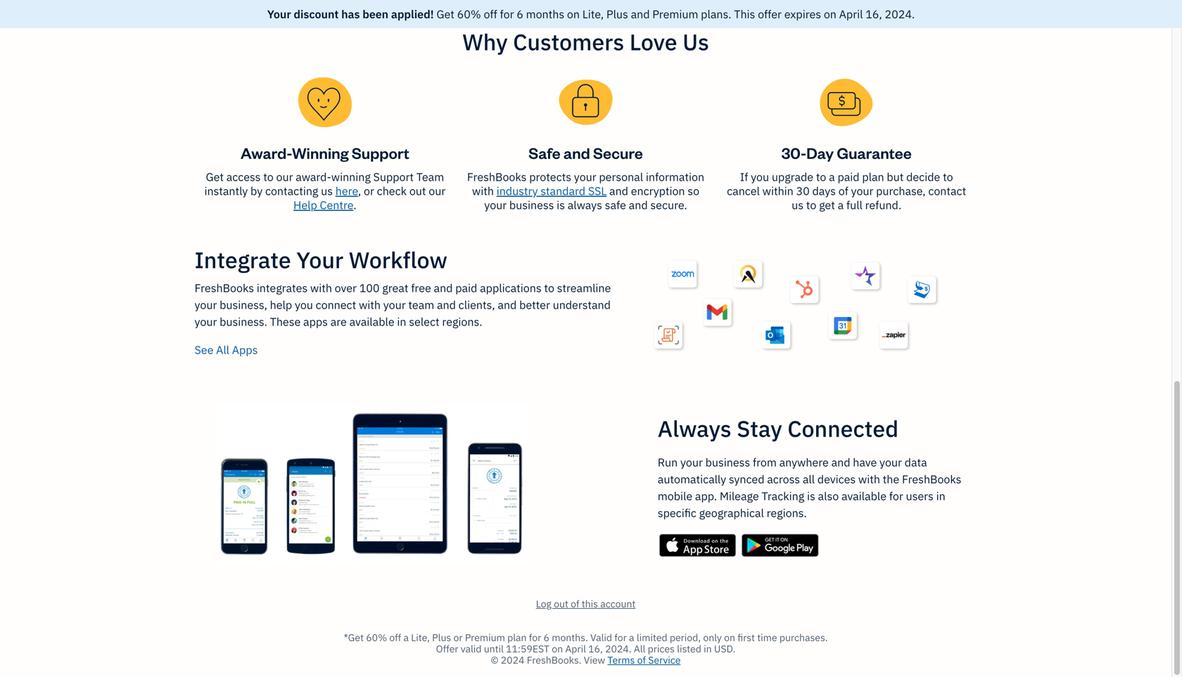 Task type: describe. For each thing, give the bounding box(es) containing it.
1 horizontal spatial premium
[[652, 7, 698, 21]]

prices
[[648, 643, 675, 656]]

all inside the *get 60% off a lite, plus or premium plan for 6 months. valid for a limited period, only on first time purchases. offer valid until 11:59est on april 16, 2024. all prices listed in usd. © 2024 freshbooks. view terms of service
[[634, 643, 645, 656]]

industry standard ssl link
[[497, 184, 607, 198]]

period,
[[670, 631, 701, 644]]

help centre link
[[293, 198, 353, 212]]

google play image
[[740, 533, 820, 559]]

award-winning support
[[241, 143, 409, 163]]

purchase,
[[876, 184, 926, 198]]

expires
[[784, 7, 821, 21]]

your up automatically
[[680, 455, 703, 470]]

freshbooks protects your personal information with
[[467, 170, 704, 198]]

offer
[[436, 643, 458, 656]]

these
[[270, 315, 301, 329]]

connect
[[316, 298, 356, 312]]

our inside the get access to our award-winning support team instantly by contacting us
[[276, 170, 293, 184]]

is inside "run your business from anywhere and have your data automatically synced across all devices with the freshbooks mobile app. mileage tracking is also available for users in specific geographical regions."
[[807, 489, 815, 504]]

guarantee
[[837, 143, 912, 163]]

.
[[353, 198, 356, 212]]

spending
[[293, 610, 359, 630]]

great
[[382, 281, 408, 296]]

secure
[[593, 143, 643, 163]]

2024
[[501, 654, 524, 667]]

been
[[363, 7, 388, 21]]

log out of this account
[[536, 598, 636, 611]]

a left offer
[[404, 631, 409, 644]]

11:59est
[[506, 643, 549, 656]]

in inside integrate your workflow freshbooks integrates with over 100 great free and paid applications to streamline your business, help you connect with your team and clients, and better understand your business. these apps are available in select regions.
[[397, 315, 406, 329]]

safe
[[529, 143, 560, 163]]

60% inside the *get 60% off a lite, plus or premium plan for 6 months. valid for a limited period, only on first time purchases. offer valid until 11:59est on april 16, 2024. all prices listed in usd. © 2024 freshbooks. view terms of service
[[366, 631, 387, 644]]

1 horizontal spatial april
[[839, 7, 863, 21]]

has
[[341, 7, 360, 21]]

*get
[[344, 631, 364, 644]]

safe and secure
[[529, 143, 643, 163]]

a right get on the top of the page
[[838, 198, 844, 212]]

1 horizontal spatial get
[[437, 7, 454, 21]]

0 vertical spatial plus
[[606, 7, 628, 21]]

with inside freshbooks protects your personal information with
[[472, 184, 494, 198]]

0 vertical spatial your
[[267, 7, 291, 21]]

centre
[[320, 198, 353, 212]]

within
[[762, 184, 793, 198]]

contacting
[[265, 184, 318, 198]]

premium inside the *get 60% off a lite, plus or premium plan for 6 months. valid for a limited period, only on first time purchases. offer valid until 11:59est on april 16, 2024. all prices listed in usd. © 2024 freshbooks. view terms of service
[[465, 631, 505, 644]]

help
[[293, 198, 317, 212]]

profit
[[331, 285, 370, 305]]

here link
[[335, 184, 358, 198]]

always
[[568, 198, 602, 212]]

plus inside the *get 60% off a lite, plus or premium plan for 6 months. valid for a limited period, only on first time purchases. offer valid until 11:59est on april 16, 2024. all prices listed in usd. © 2024 freshbooks. view terms of service
[[432, 631, 451, 644]]

regions. inside integrate your workflow freshbooks integrates with over 100 great free and paid applications to streamline your business, help you connect with your team and clients, and better understand your business. these apps are available in select regions.
[[442, 315, 482, 329]]

applications
[[480, 281, 542, 296]]

workflow
[[349, 245, 447, 275]]

your inside freshbooks protects your personal information with
[[574, 170, 596, 184]]

to inside the get access to our award-winning support team instantly by contacting us
[[263, 170, 274, 184]]

on right "11:59est" on the left bottom of the page
[[552, 643, 563, 656]]

plan inside the *get 60% off a lite, plus or premium plan for 6 months. valid for a limited period, only on first time purchases. offer valid until 11:59est on april 16, 2024. all prices listed in usd. © 2024 freshbooks. view terms of service
[[507, 631, 527, 644]]

integrates
[[257, 281, 308, 296]]

6 inside the *get 60% off a lite, plus or premium plan for 6 months. valid for a limited period, only on first time purchases. offer valid until 11:59est on april 16, 2024. all prices listed in usd. © 2024 freshbooks. view terms of service
[[544, 631, 549, 644]]

standard
[[541, 184, 585, 198]]

available inside integrate your workflow freshbooks integrates with over 100 great free and paid applications to streamline your business, help you connect with your team and clients, and better understand your business. these apps are available in select regions.
[[349, 315, 394, 329]]

mobile
[[658, 489, 692, 504]]

1 horizontal spatial 60%
[[457, 7, 481, 21]]

months.
[[552, 631, 588, 644]]

for right valid
[[614, 631, 627, 644]]

decide
[[906, 170, 940, 184]]

select
[[409, 315, 439, 329]]

30-
[[781, 143, 806, 163]]

full
[[846, 198, 862, 212]]

instantly
[[204, 184, 248, 198]]

16, inside the *get 60% off a lite, plus or premium plan for 6 months. valid for a limited period, only on first time purchases. offer valid until 11:59est on april 16, 2024. all prices listed in usd. © 2024 freshbooks. view terms of service
[[588, 643, 603, 656]]

service
[[648, 654, 681, 667]]

app.
[[695, 489, 717, 504]]

refund.
[[865, 198, 901, 212]]

paid inside the 30-day guarantee if you upgrade to a paid plan but decide to cancel within 30 days of your purchase, contact us to get a full refund.
[[838, 170, 859, 184]]

©
[[491, 654, 498, 667]]

on left first
[[724, 631, 735, 644]]

by
[[251, 184, 263, 198]]

run
[[658, 455, 678, 470]]

on right months
[[567, 7, 580, 21]]

terms
[[607, 654, 635, 667]]

for up why
[[500, 7, 514, 21]]

freshbooks inside freshbooks protects your personal information with
[[467, 170, 527, 184]]

from
[[753, 455, 777, 470]]

always stay connected
[[658, 414, 899, 444]]

freshbooks inside integrate your workflow freshbooks integrates with over 100 great free and paid applications to streamline your business, help you connect with your team and clients, and better understand your business. these apps are available in select regions.
[[195, 281, 254, 296]]

geographical
[[699, 506, 764, 521]]

to inside integrate your workflow freshbooks integrates with over 100 great free and paid applications to streamline your business, help you connect with your team and clients, and better understand your business. these apps are available in select regions.
[[544, 281, 554, 296]]

why customers love us
[[462, 27, 709, 57]]

owner
[[11, 28, 39, 39]]

off inside the *get 60% off a lite, plus or premium plan for 6 months. valid for a limited period, only on first time purchases. offer valid until 11:59est on april 16, 2024. all prices listed in usd. © 2024 freshbooks. view terms of service
[[389, 631, 401, 644]]

safe
[[605, 198, 626, 212]]

in inside the *get 60% off a lite, plus or premium plan for 6 months. valid for a limited period, only on first time purchases. offer valid until 11:59est on april 16, 2024. all prices listed in usd. © 2024 freshbooks. view terms of service
[[704, 643, 712, 656]]

out inside here , or check out our help centre .
[[409, 184, 426, 198]]

run your business from anywhere and have your data automatically synced across all devices with the freshbooks mobile app. mileage tracking is also available for users in specific geographical regions.
[[658, 455, 961, 521]]

0 vertical spatial 6
[[517, 7, 523, 21]]

understand
[[553, 298, 611, 312]]

terms of service link
[[607, 654, 681, 667]]

why
[[462, 27, 508, 57]]

regions. inside "run your business from anywhere and have your data automatically synced across all devices with the freshbooks mobile app. mileage tracking is also available for users in specific geographical regions."
[[767, 506, 807, 521]]

here , or check out our help centre .
[[293, 184, 446, 212]]

better
[[519, 298, 550, 312]]

here
[[335, 184, 358, 198]]

apple app store image
[[658, 533, 738, 559]]

business.
[[220, 315, 267, 329]]

with up connect
[[310, 281, 332, 296]]

for inside "run your business from anywhere and have your data automatically synced across all devices with the freshbooks mobile app. mileage tracking is also available for users in specific geographical regions."
[[889, 489, 903, 504]]

industry
[[497, 184, 538, 198]]

total profit
[[293, 285, 370, 305]]

all
[[803, 472, 815, 487]]

industry standard ssl
[[497, 184, 607, 198]]

over
[[335, 281, 357, 296]]

outstanding
[[293, 111, 379, 131]]

revenue
[[382, 111, 443, 131]]

see all apps
[[195, 343, 258, 357]]

your inside and encryption so your business is always safe and secure.
[[484, 198, 507, 212]]

contact
[[928, 184, 966, 198]]

usd.
[[714, 643, 735, 656]]

or inside the *get 60% off a lite, plus or premium plan for 6 months. valid for a limited period, only on first time purchases. offer valid until 11:59est on april 16, 2024. all prices listed in usd. © 2024 freshbooks. view terms of service
[[453, 631, 463, 644]]

time
[[757, 631, 777, 644]]

across
[[767, 472, 800, 487]]

your inside the 30-day guarantee if you upgrade to a paid plan but decide to cancel within 30 days of your purchase, contact us to get a full refund.
[[851, 184, 873, 198]]

plans.
[[701, 7, 731, 21]]

your inside integrate your workflow freshbooks integrates with over 100 great free and paid applications to streamline your business, help you connect with your team and clients, and better understand your business. these apps are available in select regions.
[[296, 245, 343, 275]]

tracking
[[762, 489, 804, 504]]

if
[[740, 170, 748, 184]]

your up see
[[195, 315, 217, 329]]

in inside "run your business from anywhere and have your data automatically synced across all devices with the freshbooks mobile app. mileage tracking is also available for users in specific geographical regions."
[[936, 489, 945, 504]]

your down great
[[383, 298, 406, 312]]

1 horizontal spatial out
[[554, 598, 568, 611]]



Task type: locate. For each thing, give the bounding box(es) containing it.
1 vertical spatial 6
[[544, 631, 549, 644]]

with down 100
[[359, 298, 381, 312]]

1 horizontal spatial all
[[634, 643, 645, 656]]

0 horizontal spatial or
[[364, 184, 374, 198]]

0 horizontal spatial you
[[295, 298, 313, 312]]

log out of this account link
[[536, 598, 636, 611]]

have
[[853, 455, 877, 470]]

see all apps link
[[195, 343, 258, 357]]

1 horizontal spatial paid
[[838, 170, 859, 184]]

16,
[[866, 7, 882, 21], [588, 643, 603, 656]]

to right decide
[[943, 170, 953, 184]]

personal
[[599, 170, 643, 184]]

with inside "run your business from anywhere and have your data automatically synced across all devices with the freshbooks mobile app. mileage tracking is also available for users in specific geographical regions."
[[858, 472, 880, 487]]

0 horizontal spatial regions.
[[442, 315, 482, 329]]

0 vertical spatial april
[[839, 7, 863, 21]]

us
[[321, 184, 333, 198], [792, 198, 804, 212]]

1 horizontal spatial plan
[[862, 170, 884, 184]]

synced
[[729, 472, 764, 487]]

plan up "2024"
[[507, 631, 527, 644]]

information
[[646, 170, 704, 184]]

0 horizontal spatial lite,
[[411, 631, 430, 644]]

us inside the get access to our award-winning support team instantly by contacting us
[[321, 184, 333, 198]]

your left but
[[851, 184, 873, 198]]

support right ","
[[373, 170, 414, 184]]

or left until on the bottom left
[[453, 631, 463, 644]]

0 horizontal spatial april
[[565, 643, 586, 656]]

of inside the 30-day guarantee if you upgrade to a paid plan but decide to cancel within 30 days of your purchase, contact us to get a full refund.
[[838, 184, 848, 198]]

0 horizontal spatial plus
[[432, 631, 451, 644]]

1 horizontal spatial business
[[705, 455, 750, 470]]

1 horizontal spatial 16,
[[866, 7, 882, 21]]

0 horizontal spatial premium
[[465, 631, 505, 644]]

in left usd.
[[704, 643, 712, 656]]

1 horizontal spatial your
[[296, 245, 343, 275]]

available
[[349, 315, 394, 329], [841, 489, 887, 504]]

is left always
[[557, 198, 565, 212]]

get access to our award-winning support team instantly by contacting us
[[204, 170, 444, 198]]

premium up us
[[652, 7, 698, 21]]

1 vertical spatial you
[[295, 298, 313, 312]]

for
[[500, 7, 514, 21], [889, 489, 903, 504], [529, 631, 541, 644], [614, 631, 627, 644]]

1 vertical spatial is
[[807, 489, 815, 504]]

us left here
[[321, 184, 333, 198]]

available down the
[[841, 489, 887, 504]]

off right *get
[[389, 631, 401, 644]]

1 horizontal spatial plus
[[606, 7, 628, 21]]

with down have
[[858, 472, 880, 487]]

of
[[838, 184, 848, 198], [571, 598, 579, 611], [637, 654, 646, 667]]

love
[[630, 27, 677, 57]]

day
[[806, 143, 834, 163]]

support down outstanding revenue
[[352, 143, 409, 163]]

1 horizontal spatial is
[[807, 489, 815, 504]]

1 horizontal spatial 6
[[544, 631, 549, 644]]

get left access
[[206, 170, 224, 184]]

0 horizontal spatial out
[[409, 184, 426, 198]]

to up better
[[544, 281, 554, 296]]

regions. down tracking
[[767, 506, 807, 521]]

support
[[352, 143, 409, 163], [373, 170, 414, 184]]

2 horizontal spatial of
[[838, 184, 848, 198]]

0 vertical spatial lite,
[[582, 7, 604, 21]]

of left this
[[571, 598, 579, 611]]

your up the
[[880, 455, 902, 470]]

outstanding revenue
[[293, 111, 443, 131]]

0 vertical spatial business
[[509, 198, 554, 212]]

1 vertical spatial your
[[296, 245, 343, 275]]

devices
[[817, 472, 856, 487]]

all inside button
[[216, 343, 229, 357]]

see
[[195, 343, 213, 357]]

30-day guarantee if you upgrade to a paid plan but decide to cancel within 30 days of your purchase, contact us to get a full refund.
[[727, 143, 966, 212]]

1 vertical spatial in
[[936, 489, 945, 504]]

0 vertical spatial freshbooks
[[467, 170, 527, 184]]

automatically
[[658, 472, 726, 487]]

data
[[905, 455, 927, 470]]

60% up why
[[457, 7, 481, 21]]

and encryption so your business is always safe and secure.
[[484, 184, 699, 212]]

freshbooks.
[[527, 654, 581, 667]]

winning
[[331, 170, 371, 184]]

always
[[658, 414, 731, 444]]

1 vertical spatial or
[[453, 631, 463, 644]]

1 vertical spatial available
[[841, 489, 887, 504]]

0 vertical spatial is
[[557, 198, 565, 212]]

2 vertical spatial in
[[704, 643, 712, 656]]

1 vertical spatial off
[[389, 631, 401, 644]]

to right 30
[[816, 170, 826, 184]]

plus up why customers love us
[[606, 7, 628, 21]]

integrate your workflow freshbooks integrates with over 100 great free and paid applications to streamline your business, help you connect with your team and clients, and better understand your business. these apps are available in select regions.
[[195, 245, 611, 329]]

a left limited
[[629, 631, 634, 644]]

is down all
[[807, 489, 815, 504]]

business up the synced
[[705, 455, 750, 470]]

discount
[[294, 7, 339, 21]]

award-
[[296, 170, 331, 184]]

your left discount
[[267, 7, 291, 21]]

on right expires at top right
[[824, 7, 836, 21]]

of inside the *get 60% off a lite, plus or premium plan for 6 months. valid for a limited period, only on first time purchases. offer valid until 11:59est on april 16, 2024. all prices listed in usd. © 2024 freshbooks. view terms of service
[[637, 654, 646, 667]]

plan inside the 30-day guarantee if you upgrade to a paid plan but decide to cancel within 30 days of your purchase, contact us to get a full refund.
[[862, 170, 884, 184]]

to left get on the top of the page
[[806, 198, 816, 212]]

view
[[584, 654, 605, 667]]

0 vertical spatial regions.
[[442, 315, 482, 329]]

0 horizontal spatial our
[[276, 170, 293, 184]]

1 vertical spatial of
[[571, 598, 579, 611]]

your down safe and secure in the top of the page
[[574, 170, 596, 184]]

out right check
[[409, 184, 426, 198]]

2 vertical spatial freshbooks
[[902, 472, 961, 487]]

streamline
[[557, 281, 611, 296]]

this
[[734, 7, 755, 21]]

us down upgrade
[[792, 198, 804, 212]]

0 vertical spatial 2024.
[[885, 7, 915, 21]]

a down day
[[829, 170, 835, 184]]

6 left months.
[[544, 631, 549, 644]]

0 horizontal spatial is
[[557, 198, 565, 212]]

lite, left offer
[[411, 631, 430, 644]]

2024. inside the *get 60% off a lite, plus or premium plan for 6 months. valid for a limited period, only on first time purchases. offer valid until 11:59est on april 16, 2024. all prices listed in usd. © 2024 freshbooks. view terms of service
[[605, 643, 631, 656]]

and
[[631, 7, 650, 21], [564, 143, 590, 163], [609, 184, 628, 198], [629, 198, 648, 212], [434, 281, 453, 296], [437, 298, 456, 312], [498, 298, 517, 312], [831, 455, 850, 470]]

in
[[397, 315, 406, 329], [936, 489, 945, 504], [704, 643, 712, 656]]

1 horizontal spatial regions.
[[767, 506, 807, 521]]

for up freshbooks.
[[529, 631, 541, 644]]

0 vertical spatial or
[[364, 184, 374, 198]]

your up total
[[296, 245, 343, 275]]

months
[[526, 7, 564, 21]]

out
[[409, 184, 426, 198], [554, 598, 568, 611]]

lite, inside the *get 60% off a lite, plus or premium plan for 6 months. valid for a limited period, only on first time purchases. offer valid until 11:59est on april 16, 2024. all prices listed in usd. © 2024 freshbooks. view terms of service
[[411, 631, 430, 644]]

ssl
[[588, 184, 607, 198]]

on
[[567, 7, 580, 21], [824, 7, 836, 21], [724, 631, 735, 644], [552, 643, 563, 656]]

available inside "run your business from anywhere and have your data automatically synced across all devices with the freshbooks mobile app. mileage tracking is also available for users in specific geographical regions."
[[841, 489, 887, 504]]

1 horizontal spatial you
[[751, 170, 769, 184]]

in left select
[[397, 315, 406, 329]]

get right "applied!"
[[437, 7, 454, 21]]

or inside here , or check out our help centre .
[[364, 184, 374, 198]]

0 horizontal spatial off
[[389, 631, 401, 644]]

april
[[839, 7, 863, 21], [565, 643, 586, 656]]

1 horizontal spatial or
[[453, 631, 463, 644]]

to right the by
[[263, 170, 274, 184]]

listed
[[677, 643, 701, 656]]

0 horizontal spatial plan
[[507, 631, 527, 644]]

freshbooks left protects
[[467, 170, 527, 184]]

you right if
[[751, 170, 769, 184]]

plan left but
[[862, 170, 884, 184]]

1 vertical spatial get
[[206, 170, 224, 184]]

off up why
[[484, 7, 497, 21]]

0 horizontal spatial 6
[[517, 7, 523, 21]]

team
[[416, 170, 444, 184]]

and inside "run your business from anywhere and have your data automatically synced across all devices with the freshbooks mobile app. mileage tracking is also available for users in specific geographical regions."
[[831, 455, 850, 470]]

0 vertical spatial off
[[484, 7, 497, 21]]

your
[[574, 170, 596, 184], [851, 184, 873, 198], [484, 198, 507, 212], [195, 298, 217, 312], [383, 298, 406, 312], [195, 315, 217, 329], [680, 455, 703, 470], [880, 455, 902, 470]]

1 horizontal spatial in
[[704, 643, 712, 656]]

available right are in the top of the page
[[349, 315, 394, 329]]

1 vertical spatial paid
[[455, 281, 477, 296]]

0 vertical spatial in
[[397, 315, 406, 329]]

1 horizontal spatial us
[[792, 198, 804, 212]]

1 horizontal spatial 2024.
[[885, 7, 915, 21]]

0 horizontal spatial in
[[397, 315, 406, 329]]

mileage
[[720, 489, 759, 504]]

6 left months
[[517, 7, 523, 21]]

1 vertical spatial lite,
[[411, 631, 430, 644]]

winning
[[292, 143, 349, 163]]

1 vertical spatial all
[[634, 643, 645, 656]]

is
[[557, 198, 565, 212], [807, 489, 815, 504]]

1 vertical spatial april
[[565, 643, 586, 656]]

get inside the get access to our award-winning support team instantly by contacting us
[[206, 170, 224, 184]]

cancel
[[727, 184, 760, 198]]

1 vertical spatial 2024.
[[605, 643, 631, 656]]

is inside and encryption so your business is always safe and secure.
[[557, 198, 565, 212]]

0 horizontal spatial 16,
[[588, 643, 603, 656]]

1 vertical spatial regions.
[[767, 506, 807, 521]]

of right days
[[838, 184, 848, 198]]

until
[[484, 643, 504, 656]]

1 vertical spatial support
[[373, 170, 414, 184]]

you inside the 30-day guarantee if you upgrade to a paid plan but decide to cancel within 30 days of your purchase, contact us to get a full refund.
[[751, 170, 769, 184]]

2024.
[[885, 7, 915, 21], [605, 643, 631, 656]]

our inside here , or check out our help centre .
[[429, 184, 446, 198]]

0 vertical spatial of
[[838, 184, 848, 198]]

0 vertical spatial 60%
[[457, 7, 481, 21]]

in right users
[[936, 489, 945, 504]]

paid inside integrate your workflow freshbooks integrates with over 100 great free and paid applications to streamline your business, help you connect with your team and clients, and better understand your business. these apps are available in select regions.
[[455, 281, 477, 296]]

out right log
[[554, 598, 568, 611]]

to
[[263, 170, 274, 184], [816, 170, 826, 184], [943, 170, 953, 184], [806, 198, 816, 212], [544, 281, 554, 296]]

with left the industry
[[472, 184, 494, 198]]

1 horizontal spatial of
[[637, 654, 646, 667]]

customers
[[513, 27, 624, 57]]

protects
[[529, 170, 571, 184]]

*get 60% off a lite, plus or premium plan for 6 months. valid for a limited period, only on first time purchases. offer valid until 11:59est on april 16, 2024. all prices listed in usd. © 2024 freshbooks. view terms of service
[[344, 631, 828, 667]]

support inside the get access to our award-winning support team instantly by contacting us
[[373, 170, 414, 184]]

account
[[600, 598, 636, 611]]

0 horizontal spatial freshbooks
[[195, 281, 254, 296]]

your discount has been applied! get 60% off for 6 months on lite, plus and premium plans. this offer expires on april 16, 2024.
[[267, 7, 915, 21]]

limited
[[637, 631, 667, 644]]

2 vertical spatial of
[[637, 654, 646, 667]]

you inside integrate your workflow freshbooks integrates with over 100 great free and paid applications to streamline your business, help you connect with your team and clients, and better understand your business. these apps are available in select regions.
[[295, 298, 313, 312]]

freshbooks up users
[[902, 472, 961, 487]]

regions. down clients,
[[442, 315, 482, 329]]

paid right days
[[838, 170, 859, 184]]

0 horizontal spatial 60%
[[366, 631, 387, 644]]

1 horizontal spatial available
[[841, 489, 887, 504]]

1 vertical spatial 16,
[[588, 643, 603, 656]]

all left prices
[[634, 643, 645, 656]]

freshbooks inside "run your business from anywhere and have your data automatically synced across all devices with the freshbooks mobile app. mileage tracking is also available for users in specific geographical regions."
[[902, 472, 961, 487]]

plan
[[862, 170, 884, 184], [507, 631, 527, 644]]

0 vertical spatial get
[[437, 7, 454, 21]]

0 vertical spatial plan
[[862, 170, 884, 184]]

or
[[364, 184, 374, 198], [453, 631, 463, 644]]

april right expires at top right
[[839, 7, 863, 21]]

the
[[883, 472, 899, 487]]

business down protects
[[509, 198, 554, 212]]

0 vertical spatial 16,
[[866, 7, 882, 21]]

your left business,
[[195, 298, 217, 312]]

clients,
[[459, 298, 495, 312]]

0 horizontal spatial business
[[509, 198, 554, 212]]

1 vertical spatial freshbooks
[[195, 281, 254, 296]]

stay
[[737, 414, 782, 444]]

1 vertical spatial plan
[[507, 631, 527, 644]]

60% right *get
[[366, 631, 387, 644]]

0 vertical spatial premium
[[652, 7, 698, 21]]

april left valid
[[565, 643, 586, 656]]

1 vertical spatial out
[[554, 598, 568, 611]]

1 vertical spatial premium
[[465, 631, 505, 644]]

1 horizontal spatial freshbooks
[[467, 170, 527, 184]]

us inside the 30-day guarantee if you upgrade to a paid plan but decide to cancel within 30 days of your purchase, contact us to get a full refund.
[[792, 198, 804, 212]]

0 horizontal spatial 2024.
[[605, 643, 631, 656]]

our left the award-
[[276, 170, 293, 184]]

2 horizontal spatial freshbooks
[[902, 472, 961, 487]]

with
[[472, 184, 494, 198], [310, 281, 332, 296], [359, 298, 381, 312], [858, 472, 880, 487]]

1 horizontal spatial lite,
[[582, 7, 604, 21]]

freshbooks
[[467, 170, 527, 184], [195, 281, 254, 296], [902, 472, 961, 487]]

apps
[[303, 315, 328, 329]]

plus
[[606, 7, 628, 21], [432, 631, 451, 644]]

6
[[517, 7, 523, 21], [544, 631, 549, 644]]

1 horizontal spatial off
[[484, 7, 497, 21]]

of right terms
[[637, 654, 646, 667]]

0 horizontal spatial available
[[349, 315, 394, 329]]

your left standard
[[484, 198, 507, 212]]

0 horizontal spatial paid
[[455, 281, 477, 296]]

0 horizontal spatial us
[[321, 184, 333, 198]]

0 vertical spatial paid
[[838, 170, 859, 184]]

or right ","
[[364, 184, 374, 198]]

main element
[[0, 0, 155, 678]]

paid up clients,
[[455, 281, 477, 296]]

premium up ©
[[465, 631, 505, 644]]

lite, up why customers love us
[[582, 7, 604, 21]]

0 horizontal spatial all
[[216, 343, 229, 357]]

0 horizontal spatial your
[[267, 7, 291, 21]]

business,
[[220, 298, 267, 312]]

all right see
[[216, 343, 229, 357]]

0 vertical spatial support
[[352, 143, 409, 163]]

log
[[536, 598, 551, 611]]

for down the
[[889, 489, 903, 504]]

offer
[[758, 7, 782, 21]]

april inside the *get 60% off a lite, plus or premium plan for 6 months. valid for a limited period, only on first time purchases. offer valid until 11:59est on april 16, 2024. all prices listed in usd. © 2024 freshbooks. view terms of service
[[565, 643, 586, 656]]

100
[[359, 281, 380, 296]]

valid
[[590, 631, 612, 644]]

our right check
[[429, 184, 446, 198]]

award-
[[241, 143, 292, 163]]

days
[[812, 184, 836, 198]]

1 vertical spatial 60%
[[366, 631, 387, 644]]

business inside and encryption so your business is always safe and secure.
[[509, 198, 554, 212]]

1 horizontal spatial our
[[429, 184, 446, 198]]

freshbooks up business,
[[195, 281, 254, 296]]

0 vertical spatial out
[[409, 184, 426, 198]]

business inside "run your business from anywhere and have your data automatically synced across all devices with the freshbooks mobile app. mileage tracking is also available for users in specific geographical regions."
[[705, 455, 750, 470]]

30
[[796, 184, 810, 198]]

but
[[887, 170, 904, 184]]

0 horizontal spatial of
[[571, 598, 579, 611]]

you up apps at the left of the page
[[295, 298, 313, 312]]

plus left valid
[[432, 631, 451, 644]]



Task type: vqa. For each thing, say whether or not it's contained in the screenshot.
Your discount has been applied! Get 60% off for 6 months on Lite, Plus and Premium plans. This offer expires on April 16, 2024.
yes



